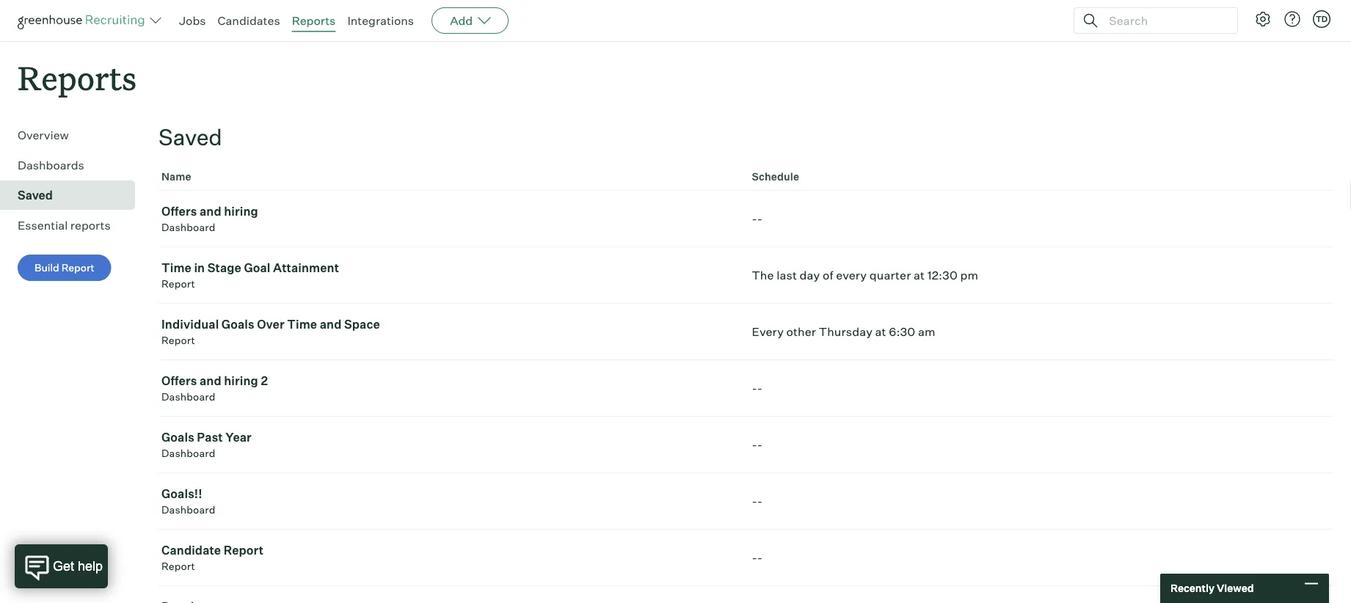 Task type: locate. For each thing, give the bounding box(es) containing it.
0 vertical spatial offers
[[161, 204, 197, 219]]

and up in
[[200, 204, 221, 219]]

report right build
[[61, 261, 94, 274]]

1 horizontal spatial time
[[287, 317, 317, 332]]

report down the individual
[[161, 334, 195, 347]]

at
[[914, 268, 925, 283], [875, 325, 886, 339]]

goals left past
[[161, 430, 194, 445]]

2 vertical spatial and
[[200, 374, 221, 388]]

integrations link
[[347, 13, 414, 28]]

--
[[752, 212, 763, 226], [752, 381, 763, 396], [752, 438, 763, 452], [752, 494, 763, 509], [752, 551, 763, 565]]

1 dashboard from the top
[[161, 221, 215, 234]]

saved up essential in the top of the page
[[18, 188, 53, 203]]

time inside individual goals over time and space report
[[287, 317, 317, 332]]

2 offers from the top
[[161, 374, 197, 388]]

stage
[[208, 261, 241, 275]]

2 hiring from the top
[[224, 374, 258, 388]]

and inside offers and hiring dashboard
[[200, 204, 221, 219]]

1 vertical spatial reports
[[18, 56, 137, 99]]

candidates
[[218, 13, 280, 28]]

candidates link
[[218, 13, 280, 28]]

offers down name
[[161, 204, 197, 219]]

recently
[[1171, 582, 1215, 595]]

goals left the over
[[222, 317, 254, 332]]

4 dashboard from the top
[[161, 504, 215, 517]]

hiring
[[224, 204, 258, 219], [224, 374, 258, 388]]

0 vertical spatial goals
[[222, 317, 254, 332]]

1 vertical spatial saved
[[18, 188, 53, 203]]

dashboard up in
[[161, 221, 215, 234]]

thursday
[[819, 325, 873, 339]]

last
[[777, 268, 797, 283]]

build
[[34, 261, 59, 274]]

1 vertical spatial and
[[320, 317, 342, 332]]

reports link
[[292, 13, 336, 28]]

saved inside saved link
[[18, 188, 53, 203]]

hiring for offers and hiring
[[224, 204, 258, 219]]

past
[[197, 430, 223, 445]]

and left space
[[320, 317, 342, 332]]

0 horizontal spatial reports
[[18, 56, 137, 99]]

hiring up goal
[[224, 204, 258, 219]]

essential
[[18, 218, 68, 233]]

and
[[200, 204, 221, 219], [320, 317, 342, 332], [200, 374, 221, 388]]

0 vertical spatial reports
[[292, 13, 336, 28]]

2 -- from the top
[[752, 381, 763, 396]]

0 vertical spatial time
[[161, 261, 192, 275]]

time right the over
[[287, 317, 317, 332]]

report right candidate
[[224, 543, 264, 558]]

0 vertical spatial at
[[914, 268, 925, 283]]

0 horizontal spatial time
[[161, 261, 192, 275]]

4 -- from the top
[[752, 494, 763, 509]]

time in stage goal attainment report
[[161, 261, 339, 290]]

-- for goals!!
[[752, 494, 763, 509]]

0 vertical spatial saved
[[159, 123, 222, 151]]

1 offers from the top
[[161, 204, 197, 219]]

0 horizontal spatial saved
[[18, 188, 53, 203]]

goals inside individual goals over time and space report
[[222, 317, 254, 332]]

at left 12:30
[[914, 268, 925, 283]]

dashboard down goals!!
[[161, 504, 215, 517]]

goals past year dashboard
[[161, 430, 252, 460]]

1 -- from the top
[[752, 212, 763, 226]]

1 horizontal spatial reports
[[292, 13, 336, 28]]

configure image
[[1254, 10, 1272, 28]]

6:30
[[889, 325, 916, 339]]

saved up name
[[159, 123, 222, 151]]

and for dashboard
[[200, 204, 221, 219]]

dashboards
[[18, 158, 84, 173]]

3 dashboard from the top
[[161, 447, 215, 460]]

candidate report report
[[161, 543, 264, 573]]

time
[[161, 261, 192, 275], [287, 317, 317, 332]]

hiring left 2
[[224, 374, 258, 388]]

reports right "candidates"
[[292, 13, 336, 28]]

2
[[261, 374, 268, 388]]

and inside "offers and hiring 2 dashboard"
[[200, 374, 221, 388]]

0 horizontal spatial goals
[[161, 430, 194, 445]]

essential reports
[[18, 218, 111, 233]]

dashboard down past
[[161, 447, 215, 460]]

goals
[[222, 317, 254, 332], [161, 430, 194, 445]]

-- for offers and hiring 2
[[752, 381, 763, 396]]

offers inside "offers and hiring 2 dashboard"
[[161, 374, 197, 388]]

offers down the individual
[[161, 374, 197, 388]]

year
[[225, 430, 252, 445]]

offers
[[161, 204, 197, 219], [161, 374, 197, 388]]

saved
[[159, 123, 222, 151], [18, 188, 53, 203]]

in
[[194, 261, 205, 275]]

0 vertical spatial hiring
[[224, 204, 258, 219]]

hiring inside "offers and hiring 2 dashboard"
[[224, 374, 258, 388]]

5 -- from the top
[[752, 551, 763, 565]]

dashboard
[[161, 221, 215, 234], [161, 391, 215, 403], [161, 447, 215, 460], [161, 504, 215, 517]]

1 horizontal spatial saved
[[159, 123, 222, 151]]

jobs
[[179, 13, 206, 28]]

offers inside offers and hiring dashboard
[[161, 204, 197, 219]]

report down in
[[161, 278, 195, 290]]

build report button
[[18, 255, 111, 281]]

time left in
[[161, 261, 192, 275]]

space
[[344, 317, 380, 332]]

-- for offers and hiring
[[752, 212, 763, 226]]

and left 2
[[200, 374, 221, 388]]

attainment
[[273, 261, 339, 275]]

2 dashboard from the top
[[161, 391, 215, 403]]

-- for goals past year
[[752, 438, 763, 452]]

1 vertical spatial time
[[287, 317, 317, 332]]

every other thursday at 6:30 am
[[752, 325, 936, 339]]

-
[[752, 212, 757, 226], [757, 212, 763, 226], [752, 381, 757, 396], [757, 381, 763, 396], [752, 438, 757, 452], [757, 438, 763, 452], [752, 494, 757, 509], [757, 494, 763, 509], [752, 551, 757, 565], [757, 551, 763, 565]]

0 vertical spatial and
[[200, 204, 221, 219]]

reports
[[70, 218, 111, 233]]

report
[[61, 261, 94, 274], [161, 278, 195, 290], [161, 334, 195, 347], [224, 543, 264, 558], [161, 560, 195, 573]]

3 -- from the top
[[752, 438, 763, 452]]

reports down greenhouse recruiting image
[[18, 56, 137, 99]]

1 hiring from the top
[[224, 204, 258, 219]]

1 vertical spatial goals
[[161, 430, 194, 445]]

reports
[[292, 13, 336, 28], [18, 56, 137, 99]]

saved link
[[18, 187, 129, 204]]

hiring inside offers and hiring dashboard
[[224, 204, 258, 219]]

individual goals over time and space report
[[161, 317, 380, 347]]

1 horizontal spatial goals
[[222, 317, 254, 332]]

dashboard up past
[[161, 391, 215, 403]]

1 vertical spatial offers
[[161, 374, 197, 388]]

td button
[[1310, 7, 1334, 31]]

1 vertical spatial hiring
[[224, 374, 258, 388]]

at left 6:30
[[875, 325, 886, 339]]

0 horizontal spatial at
[[875, 325, 886, 339]]



Task type: describe. For each thing, give the bounding box(es) containing it.
integrations
[[347, 13, 414, 28]]

overview link
[[18, 126, 129, 144]]

report inside individual goals over time and space report
[[161, 334, 195, 347]]

overview
[[18, 128, 69, 143]]

pm
[[960, 268, 979, 283]]

greenhouse recruiting image
[[18, 12, 150, 29]]

essential reports link
[[18, 217, 129, 234]]

report down candidate
[[161, 560, 195, 573]]

1 horizontal spatial at
[[914, 268, 925, 283]]

Search text field
[[1105, 10, 1224, 31]]

jobs link
[[179, 13, 206, 28]]

time inside time in stage goal attainment report
[[161, 261, 192, 275]]

hiring for offers and hiring 2
[[224, 374, 258, 388]]

-- for candidate report
[[752, 551, 763, 565]]

dashboard inside goals past year dashboard
[[161, 447, 215, 460]]

offers for offers and hiring 2
[[161, 374, 197, 388]]

every
[[836, 268, 867, 283]]

add
[[450, 13, 473, 28]]

12:30
[[928, 268, 958, 283]]

every
[[752, 325, 784, 339]]

schedule
[[752, 170, 799, 183]]

dashboard inside "offers and hiring 2 dashboard"
[[161, 391, 215, 403]]

goals inside goals past year dashboard
[[161, 430, 194, 445]]

report inside button
[[61, 261, 94, 274]]

candidate
[[161, 543, 221, 558]]

of
[[823, 268, 834, 283]]

individual
[[161, 317, 219, 332]]

dashboards link
[[18, 156, 129, 174]]

offers and hiring 2 dashboard
[[161, 374, 268, 403]]

and inside individual goals over time and space report
[[320, 317, 342, 332]]

1 vertical spatial at
[[875, 325, 886, 339]]

over
[[257, 317, 285, 332]]

and for 2
[[200, 374, 221, 388]]

the
[[752, 268, 774, 283]]

goals!!
[[161, 487, 202, 501]]

goals!! dashboard
[[161, 487, 215, 517]]

td
[[1316, 14, 1328, 24]]

goal
[[244, 261, 271, 275]]

recently viewed
[[1171, 582, 1254, 595]]

quarter
[[870, 268, 911, 283]]

offers and hiring dashboard
[[161, 204, 258, 234]]

am
[[918, 325, 936, 339]]

td button
[[1313, 10, 1331, 28]]

build report
[[34, 261, 94, 274]]

dashboard inside offers and hiring dashboard
[[161, 221, 215, 234]]

the last day of every quarter at 12:30 pm
[[752, 268, 979, 283]]

day
[[800, 268, 820, 283]]

other
[[787, 325, 816, 339]]

name
[[161, 170, 191, 183]]

report inside time in stage goal attainment report
[[161, 278, 195, 290]]

offers for offers and hiring
[[161, 204, 197, 219]]

add button
[[432, 7, 509, 34]]

viewed
[[1217, 582, 1254, 595]]



Task type: vqa. For each thing, say whether or not it's contained in the screenshot.


